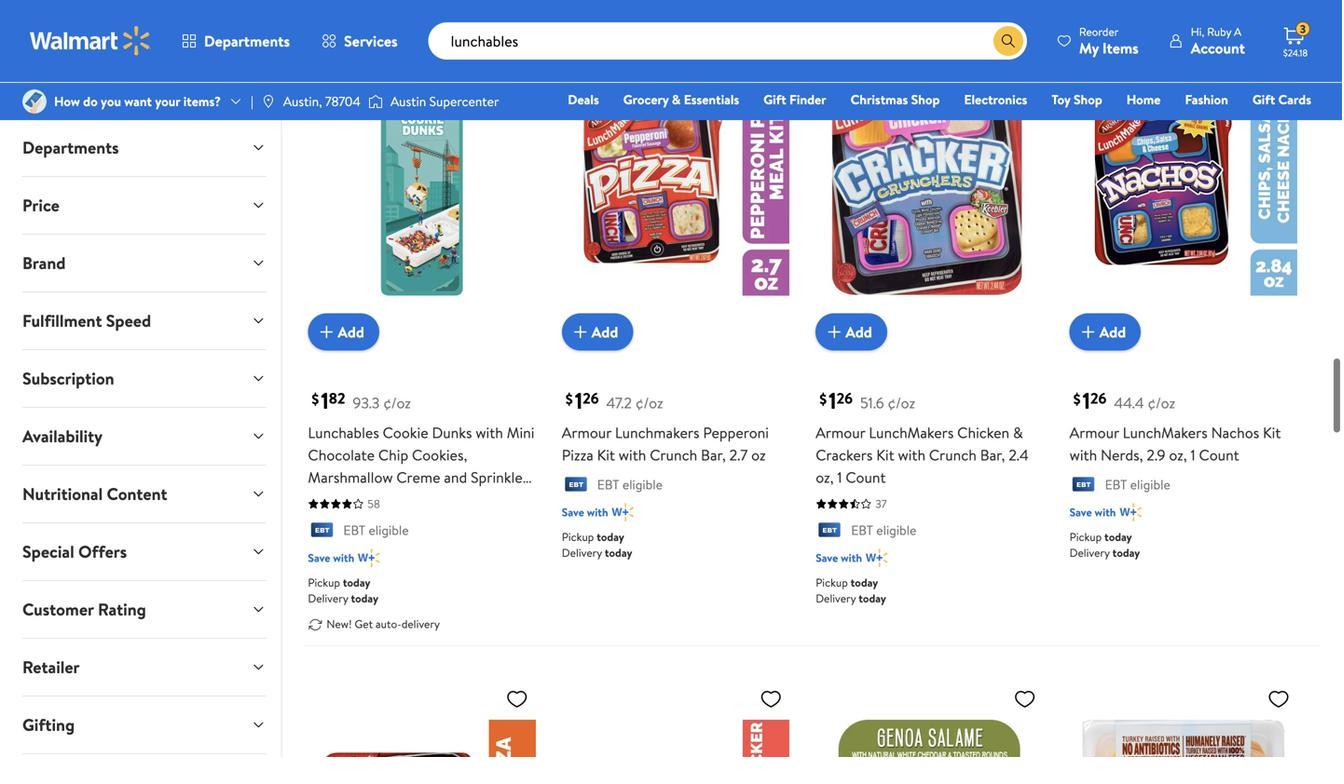 Task type: locate. For each thing, give the bounding box(es) containing it.
walmart plus image down 58
[[358, 549, 380, 568]]

armour lunchmakers nachos kit with nerds, 2.9 oz, 1 count image
[[1070, 28, 1297, 336]]

special offers
[[22, 541, 127, 564]]

armour up nerds,
[[1070, 423, 1119, 443]]

greenfield natural meat sliced smoked turkey & cheese snack box, 2.9 oz, 1 count image
[[1070, 680, 1297, 758]]

1 26 from the left
[[583, 388, 599, 409]]

tab
[[7, 755, 281, 758]]

& right the grocery
[[672, 90, 681, 109]]

$ inside '$ 1 26 51.6 ¢/oz armour lunchmakers chicken & crackers kit with crunch bar, 2.4 oz, 1 count'
[[819, 389, 827, 410]]

price
[[22, 194, 60, 217]]

1 horizontal spatial departments
[[204, 31, 290, 51]]

26 inside $ 1 26 47.2 ¢/oz armour lunchmakers pepperoni pizza kit with crunch bar, 2.7 oz
[[583, 388, 599, 409]]

1 horizontal spatial bar,
[[980, 445, 1005, 466]]

departments button up |
[[166, 19, 306, 63]]

crunch down chicken
[[929, 445, 977, 466]]

93.3
[[353, 393, 380, 414]]

add to cart image for 93.3 ¢/oz
[[315, 321, 338, 344]]

shop for toy shop
[[1074, 90, 1102, 109]]

$24.18
[[1283, 47, 1308, 59]]

0 vertical spatial oz,
[[1169, 445, 1187, 466]]

kit
[[1263, 423, 1281, 443], [597, 445, 615, 466], [876, 445, 894, 466]]

1 add from the left
[[338, 322, 364, 343]]

delivery
[[402, 617, 440, 632]]

37
[[875, 497, 887, 512]]

0 horizontal spatial oz
[[335, 490, 350, 510]]

get
[[355, 617, 373, 632]]

shop right toy
[[1074, 90, 1102, 109]]

ebt image
[[308, 523, 336, 542], [816, 523, 844, 542]]

add button up 44.4
[[1070, 314, 1141, 351]]

speed
[[106, 309, 151, 333]]

0 vertical spatial &
[[672, 90, 681, 109]]

lunchmakers inside '$ 1 26 51.6 ¢/oz armour lunchmakers chicken & crackers kit with crunch bar, 2.4 oz, 1 count'
[[869, 423, 954, 443]]

1 vertical spatial departments
[[22, 136, 119, 159]]

2.7
[[729, 445, 748, 466]]

& up 2.4
[[1013, 423, 1023, 443]]

2 bar, from the left
[[980, 445, 1005, 466]]

kit right nachos
[[1263, 423, 1281, 443]]

0 horizontal spatial add to cart image
[[315, 321, 338, 344]]

armour lunchmakers bologna & cheese kit with butterfinger, 2.4 oz image
[[562, 680, 790, 758]]

items?
[[183, 92, 221, 110]]

add to cart image
[[315, 321, 338, 344], [823, 321, 846, 344], [1077, 321, 1099, 344]]

2 26 from the left
[[837, 388, 853, 409]]

eligible down 2.9
[[1130, 476, 1170, 494]]

3 $ from the left
[[819, 389, 827, 410]]

1 armour from the left
[[562, 423, 611, 443]]

with inside $ 1 26 44.4 ¢/oz armour lunchmakers nachos kit with nerds, 2.9 oz, 1 count
[[1070, 445, 1097, 466]]

0 horizontal spatial 26
[[583, 388, 599, 409]]

eligible up walmart plus image
[[622, 476, 663, 494]]

sprinkles
[[471, 468, 529, 488]]

kit right pizza
[[597, 445, 615, 466]]

0 horizontal spatial gift
[[764, 90, 786, 109]]

ebt eligible down nerds,
[[1105, 476, 1170, 494]]

26 left the "47.2"
[[583, 388, 599, 409]]

2 horizontal spatial kit
[[1263, 423, 1281, 443]]

departments down how
[[22, 136, 119, 159]]

add up 82
[[338, 322, 364, 343]]

armour for $ 1 26 51.6 ¢/oz armour lunchmakers chicken & crackers kit with crunch bar, 2.4 oz, 1 count
[[816, 423, 865, 443]]

0 horizontal spatial  image
[[22, 89, 47, 114]]

¢/oz inside $ 1 26 47.2 ¢/oz armour lunchmakers pepperoni pizza kit with crunch bar, 2.7 oz
[[635, 393, 663, 414]]

$ for $ 1 26 51.6 ¢/oz armour lunchmakers chicken & crackers kit with crunch bar, 2.4 oz, 1 count
[[819, 389, 827, 410]]

0 horizontal spatial ebt image
[[562, 477, 590, 496]]

¢/oz inside '$ 1 26 51.6 ¢/oz armour lunchmakers chicken & crackers kit with crunch bar, 2.4 oz, 1 count'
[[888, 393, 915, 414]]

add button up 82
[[308, 314, 379, 351]]

your
[[155, 92, 180, 110]]

 image right |
[[261, 94, 276, 109]]

shop for christmas shop
[[911, 90, 940, 109]]

1 for $ 1 26 47.2 ¢/oz armour lunchmakers pepperoni pizza kit with crunch bar, 2.7 oz
[[575, 386, 583, 417]]

add button for 93.3 ¢/oz
[[308, 314, 379, 351]]

add to favorites list, greenfield natural meat sliced smoked turkey & cheese snack box, 2.9 oz, 1 count image
[[1268, 688, 1290, 711]]

add button for 51.6 ¢/oz
[[816, 314, 887, 351]]

¢/oz right 51.6
[[888, 393, 915, 414]]

oz,
[[1169, 445, 1187, 466], [816, 468, 834, 488]]

add to cart image for 44.4 ¢/oz
[[1077, 321, 1099, 344]]

¢/oz inside $ 1 26 44.4 ¢/oz armour lunchmakers nachos kit with nerds, 2.9 oz, 1 count
[[1148, 393, 1175, 414]]

oz, inside '$ 1 26 51.6 ¢/oz armour lunchmakers chicken & crackers kit with crunch bar, 2.4 oz, 1 count'
[[816, 468, 834, 488]]

4 ¢/oz from the left
[[1148, 393, 1175, 414]]

bar, left 2.7
[[701, 445, 726, 466]]

1 horizontal spatial add to cart image
[[823, 321, 846, 344]]

 image for austin, 78704
[[261, 94, 276, 109]]

crunch inside $ 1 26 47.2 ¢/oz armour lunchmakers pepperoni pizza kit with crunch bar, 2.7 oz
[[650, 445, 697, 466]]

1 horizontal spatial kit
[[876, 445, 894, 466]]

2 shop from the left
[[1074, 90, 1102, 109]]

4 $ from the left
[[1073, 389, 1081, 410]]

1 for $ 1 26 44.4 ¢/oz armour lunchmakers nachos kit with nerds, 2.9 oz, 1 count
[[1083, 386, 1090, 417]]

armour inside '$ 1 26 51.6 ¢/oz armour lunchmakers chicken & crackers kit with crunch bar, 2.4 oz, 1 count'
[[816, 423, 865, 443]]

ebt eligible up walmart plus image
[[597, 476, 663, 494]]

add to favorites list, armour lunchmakers nachos kit with nerds, 2.9 oz, 1 count image
[[1268, 36, 1290, 59]]

toy shop link
[[1043, 89, 1111, 110]]

$
[[312, 389, 319, 410], [566, 389, 573, 410], [819, 389, 827, 410], [1073, 389, 1081, 410]]

crunch down lunchmakers
[[650, 445, 697, 466]]

2 ¢/oz from the left
[[635, 393, 663, 414]]

0 horizontal spatial kit
[[597, 445, 615, 466]]

gifting
[[22, 714, 75, 737]]

add button for 47.2 ¢/oz
[[562, 314, 633, 351]]

gift finder
[[764, 90, 826, 109]]

add button up 51.6
[[816, 314, 887, 351]]

add to favorites list, armour lunchmakers cheese pizza kit with crunch bar, 2.5 oz, 1 count image
[[506, 688, 528, 711]]

0 vertical spatial departments button
[[166, 19, 306, 63]]

with inside '$ 1 26 51.6 ¢/oz armour lunchmakers chicken & crackers kit with crunch bar, 2.4 oz, 1 count'
[[898, 445, 926, 466]]

44.4
[[1114, 393, 1144, 414]]

special offers tab
[[7, 524, 281, 581]]

new!
[[327, 617, 352, 632]]

crunch
[[650, 445, 697, 466], [929, 445, 977, 466]]

armour lunchmakers cheese pizza kit with crunch bar, 2.5 oz, 1 count image
[[308, 680, 536, 758]]

deals link
[[559, 89, 607, 110]]

oz right 1.95
[[335, 490, 350, 510]]

ebt eligible down 58
[[343, 522, 409, 540]]

¢/oz for $ 1 82 93.3 ¢/oz lunchables cookie dunks with mini chocolate chip cookies, marshmallow creme and sprinkles 1.95 oz tray
[[383, 393, 411, 414]]

1 horizontal spatial oz,
[[1169, 445, 1187, 466]]

1 horizontal spatial ebt image
[[816, 523, 844, 542]]

with inside "$ 1 82 93.3 ¢/oz lunchables cookie dunks with mini chocolate chip cookies, marshmallow creme and sprinkles 1.95 oz tray"
[[476, 423, 503, 443]]

lunchmakers down 51.6
[[869, 423, 954, 443]]

gift inside the gift cards registry
[[1252, 90, 1275, 109]]

departments up |
[[204, 31, 290, 51]]

1 horizontal spatial walmart plus image
[[866, 549, 888, 568]]

3 add button from the left
[[816, 314, 887, 351]]

51.6
[[860, 393, 884, 414]]

brand tab
[[7, 235, 281, 292]]

2 ebt image from the left
[[816, 523, 844, 542]]

$ inside $ 1 26 44.4 ¢/oz armour lunchmakers nachos kit with nerds, 2.9 oz, 1 count
[[1073, 389, 1081, 410]]

toy
[[1052, 90, 1071, 109]]

armour up pizza
[[562, 423, 611, 443]]

grocery & essentials
[[623, 90, 739, 109]]

austin supercenter
[[390, 92, 499, 110]]

count inside '$ 1 26 51.6 ¢/oz armour lunchmakers chicken & crackers kit with crunch bar, 2.4 oz, 1 count'
[[846, 468, 886, 488]]

armour inside $ 1 26 44.4 ¢/oz armour lunchmakers nachos kit with nerds, 2.9 oz, 1 count
[[1070, 423, 1119, 443]]

with inside $ 1 26 47.2 ¢/oz armour lunchmakers pepperoni pizza kit with crunch bar, 2.7 oz
[[619, 445, 646, 466]]

¢/oz right 44.4
[[1148, 393, 1175, 414]]

3 add to cart image from the left
[[1077, 321, 1099, 344]]

1 add to cart image from the left
[[315, 321, 338, 344]]

$ left 82
[[312, 389, 319, 410]]

eligible
[[622, 476, 663, 494], [1130, 476, 1170, 494], [369, 522, 409, 540], [876, 522, 917, 540]]

$ 1 82 93.3 ¢/oz lunchables cookie dunks with mini chocolate chip cookies, marshmallow creme and sprinkles 1.95 oz tray
[[308, 386, 534, 510]]

$ inside $ 1 26 47.2 ¢/oz armour lunchmakers pepperoni pizza kit with crunch bar, 2.7 oz
[[566, 389, 573, 410]]

ebt image for armour lunchmakers chicken & crackers kit with crunch bar, 2.4 oz, 1 count
[[816, 523, 844, 542]]

$ for $ 1 26 47.2 ¢/oz armour lunchmakers pepperoni pizza kit with crunch bar, 2.7 oz
[[566, 389, 573, 410]]

rating
[[98, 598, 146, 622]]

subscription tab
[[7, 350, 281, 407]]

shop right christmas
[[911, 90, 940, 109]]

and
[[444, 468, 467, 488]]

1 bar, from the left
[[701, 445, 726, 466]]

add button up the "47.2"
[[562, 314, 633, 351]]

$ left 51.6
[[819, 389, 827, 410]]

1.95
[[308, 490, 332, 510]]

3
[[1300, 21, 1306, 37]]

walmart+
[[1256, 117, 1311, 135]]

0 vertical spatial departments
[[204, 31, 290, 51]]

pickup today delivery today down nerds,
[[1070, 529, 1140, 561]]

chip
[[378, 445, 408, 466]]

shop inside 'link'
[[911, 90, 940, 109]]

2 horizontal spatial armour
[[1070, 423, 1119, 443]]

armour lunchmakers chicken & crackers kit with crunch bar, 2.4 oz, 1 count image
[[816, 28, 1043, 336]]

1 horizontal spatial  image
[[261, 94, 276, 109]]

1 horizontal spatial crunch
[[929, 445, 977, 466]]

1 for $ 1 82 93.3 ¢/oz lunchables cookie dunks with mini chocolate chip cookies, marshmallow creme and sprinkles 1.95 oz tray
[[321, 386, 329, 417]]

walmart plus image down nerds,
[[1120, 503, 1142, 522]]

kit right the crackers
[[876, 445, 894, 466]]

$ left the "47.2"
[[566, 389, 573, 410]]

walmart plus image down 37
[[866, 549, 888, 568]]

1 left 51.6
[[829, 386, 837, 417]]

1 vertical spatial &
[[1013, 423, 1023, 443]]

1 left 44.4
[[1083, 386, 1090, 417]]

2.9
[[1147, 445, 1165, 466]]

¢/oz right the "47.2"
[[635, 393, 663, 414]]

1 ¢/oz from the left
[[383, 393, 411, 414]]

gift left finder
[[764, 90, 786, 109]]

customer rating
[[22, 598, 146, 622]]

hillshire snacking genoa salami, white cheddar cheese, toasted rounds meat snack kit, 2.76 oz image
[[816, 680, 1043, 758]]

ebt image
[[562, 477, 590, 496], [1070, 477, 1098, 496]]

armour inside $ 1 26 47.2 ¢/oz armour lunchmakers pepperoni pizza kit with crunch bar, 2.7 oz
[[562, 423, 611, 443]]

oz right 2.7
[[751, 445, 766, 466]]

 image
[[22, 89, 47, 114], [368, 92, 383, 111], [261, 94, 276, 109]]

2 gift from the left
[[1252, 90, 1275, 109]]

bar, inside $ 1 26 47.2 ¢/oz armour lunchmakers pepperoni pizza kit with crunch bar, 2.7 oz
[[701, 445, 726, 466]]

1 horizontal spatial 26
[[837, 388, 853, 409]]

fashion
[[1185, 90, 1228, 109]]

registry link
[[1088, 116, 1153, 136]]

2 add button from the left
[[562, 314, 633, 351]]

0 vertical spatial oz
[[751, 445, 766, 466]]

ebt eligible
[[597, 476, 663, 494], [1105, 476, 1170, 494], [343, 522, 409, 540], [851, 522, 917, 540]]

retailer button
[[7, 639, 281, 696]]

ebt eligible for ebt icon related to $ 1 26 44.4 ¢/oz armour lunchmakers nachos kit with nerds, 2.9 oz, 1 count
[[1105, 476, 1170, 494]]

a
[[1234, 24, 1242, 40]]

armour up the crackers
[[816, 423, 865, 443]]

add to cart image
[[569, 321, 592, 344]]

supercenter
[[429, 92, 499, 110]]

oz, down the crackers
[[816, 468, 834, 488]]

account
[[1191, 38, 1245, 58]]

save with
[[562, 505, 608, 521], [1070, 505, 1116, 521], [308, 550, 354, 566], [816, 550, 862, 566]]

add for 51.6 ¢/oz
[[846, 322, 872, 343]]

3 armour from the left
[[1070, 423, 1119, 443]]

today
[[597, 529, 624, 545], [1104, 529, 1132, 545], [605, 545, 632, 561], [1112, 545, 1140, 561], [343, 575, 370, 591], [851, 575, 878, 591], [351, 591, 378, 607], [859, 591, 886, 607]]

ebt image down the crackers
[[816, 523, 844, 542]]

2 add from the left
[[592, 322, 618, 343]]

2 horizontal spatial add to cart image
[[1077, 321, 1099, 344]]

2 horizontal spatial walmart plus image
[[1120, 503, 1142, 522]]

$ left 44.4
[[1073, 389, 1081, 410]]

1 left the "47.2"
[[575, 386, 583, 417]]

1 ebt image from the left
[[562, 477, 590, 496]]

1 horizontal spatial lunchmakers
[[1123, 423, 1208, 443]]

4 add button from the left
[[1070, 314, 1141, 351]]

gifting tab
[[7, 697, 281, 754]]

ebt down the crackers
[[851, 522, 873, 540]]

0 horizontal spatial oz,
[[816, 468, 834, 488]]

add
[[338, 322, 364, 343], [592, 322, 618, 343], [846, 322, 872, 343], [1099, 322, 1126, 343]]

lunchmakers inside $ 1 26 44.4 ¢/oz armour lunchmakers nachos kit with nerds, 2.9 oz, 1 count
[[1123, 423, 1208, 443]]

3 26 from the left
[[1090, 388, 1107, 409]]

1 crunch from the left
[[650, 445, 697, 466]]

0 horizontal spatial count
[[846, 468, 886, 488]]

1 horizontal spatial armour
[[816, 423, 865, 443]]

¢/oz inside "$ 1 82 93.3 ¢/oz lunchables cookie dunks with mini chocolate chip cookies, marshmallow creme and sprinkles 1.95 oz tray"
[[383, 393, 411, 414]]

count inside $ 1 26 44.4 ¢/oz armour lunchmakers nachos kit with nerds, 2.9 oz, 1 count
[[1199, 445, 1239, 466]]

0 horizontal spatial crunch
[[650, 445, 697, 466]]

count up 37
[[846, 468, 886, 488]]

1 horizontal spatial gift
[[1252, 90, 1275, 109]]

with
[[476, 423, 503, 443], [619, 445, 646, 466], [898, 445, 926, 466], [1070, 445, 1097, 466], [587, 505, 608, 521], [1095, 505, 1116, 521], [333, 550, 354, 566], [841, 550, 862, 566]]

0 horizontal spatial armour
[[562, 423, 611, 443]]

ebt eligible down 37
[[851, 522, 917, 540]]

lunchmakers up 2.9
[[1123, 423, 1208, 443]]

add up the "47.2"
[[592, 322, 618, 343]]

subscription button
[[7, 350, 281, 407]]

1 vertical spatial oz,
[[816, 468, 834, 488]]

bar, down chicken
[[980, 445, 1005, 466]]

add to favorites list, hillshire snacking genoa salami, white cheddar cheese, toasted rounds meat snack kit, 2.76 oz image
[[1014, 688, 1036, 711]]

gift finder link
[[755, 89, 835, 110]]

1 horizontal spatial oz
[[751, 445, 766, 466]]

pickup
[[562, 529, 594, 545], [1070, 529, 1102, 545], [308, 575, 340, 591], [816, 575, 848, 591]]

1 for $ 1 26 51.6 ¢/oz armour lunchmakers chicken & crackers kit with crunch bar, 2.4 oz, 1 count
[[829, 386, 837, 417]]

pickup today delivery today
[[562, 529, 632, 561], [1070, 529, 1140, 561], [308, 575, 378, 607], [816, 575, 886, 607]]

eligible for lunchables cookie dunks with mini chocolate chip cookies, marshmallow creme and sprinkles 1.95 oz tray ebt image
[[369, 522, 409, 540]]

grocery
[[623, 90, 669, 109]]

austin,
[[283, 92, 322, 110]]

add for 47.2 ¢/oz
[[592, 322, 618, 343]]

1 inside $ 1 26 47.2 ¢/oz armour lunchmakers pepperoni pizza kit with crunch bar, 2.7 oz
[[575, 386, 583, 417]]

how do you want your items?
[[54, 92, 221, 110]]

kit inside $ 1 26 47.2 ¢/oz armour lunchmakers pepperoni pizza kit with crunch bar, 2.7 oz
[[597, 445, 615, 466]]

walmart plus image
[[1120, 503, 1142, 522], [358, 549, 380, 568], [866, 549, 888, 568]]

departments
[[204, 31, 290, 51], [22, 136, 119, 159]]

 image left how
[[22, 89, 47, 114]]

armour
[[562, 423, 611, 443], [816, 423, 865, 443], [1070, 423, 1119, 443]]

2 crunch from the left
[[929, 445, 977, 466]]

2 armour from the left
[[816, 423, 865, 443]]

availability button
[[7, 408, 281, 465]]

1 $ from the left
[[312, 389, 319, 410]]

kit inside '$ 1 26 51.6 ¢/oz armour lunchmakers chicken & crackers kit with crunch bar, 2.4 oz, 1 count'
[[876, 445, 894, 466]]

26 left 51.6
[[837, 388, 853, 409]]

ebt image down 1.95
[[308, 523, 336, 542]]

47.2
[[606, 393, 632, 414]]

kit inside $ 1 26 44.4 ¢/oz armour lunchmakers nachos kit with nerds, 2.9 oz, 1 count
[[1263, 423, 1281, 443]]

delivery
[[562, 545, 602, 561], [1070, 545, 1110, 561], [308, 591, 348, 607], [816, 591, 856, 607]]

0 horizontal spatial walmart plus image
[[358, 549, 380, 568]]

departments button down want
[[7, 119, 281, 176]]

3 add from the left
[[846, 322, 872, 343]]

1 ebt image from the left
[[308, 523, 336, 542]]

pickup today delivery today down walmart plus image
[[562, 529, 632, 561]]

26 left 44.4
[[1090, 388, 1107, 409]]

0 horizontal spatial lunchmakers
[[869, 423, 954, 443]]

1 gift from the left
[[764, 90, 786, 109]]

1 add button from the left
[[308, 314, 379, 351]]

count
[[1199, 445, 1239, 466], [846, 468, 886, 488]]

ebt down nerds,
[[1105, 476, 1127, 494]]

1 inside "$ 1 82 93.3 ¢/oz lunchables cookie dunks with mini chocolate chip cookies, marshmallow creme and sprinkles 1.95 oz tray"
[[321, 386, 329, 417]]

ebt down 'tray'
[[343, 522, 365, 540]]

 image right 78704
[[368, 92, 383, 111]]

gift for cards
[[1252, 90, 1275, 109]]

1 vertical spatial count
[[846, 468, 886, 488]]

fashion link
[[1177, 89, 1237, 110]]

chocolate
[[308, 445, 375, 466]]

1 up lunchables at the left bottom
[[321, 386, 329, 417]]

1 horizontal spatial &
[[1013, 423, 1023, 443]]

content
[[107, 483, 167, 506]]

0 horizontal spatial bar,
[[701, 445, 726, 466]]

add to favorites list, armour lunchmakers chicken & crackers kit with crunch bar, 2.4 oz, 1 count image
[[1014, 36, 1036, 59]]

add up 51.6
[[846, 322, 872, 343]]

count down nachos
[[1199, 445, 1239, 466]]

0 horizontal spatial shop
[[911, 90, 940, 109]]

oz, right 2.9
[[1169, 445, 1187, 466]]

ebt up walmart plus image
[[597, 476, 619, 494]]

eligible down 58
[[369, 522, 409, 540]]

add up 44.4
[[1099, 322, 1126, 343]]

gift left cards
[[1252, 90, 1275, 109]]

¢/oz for $ 1 26 51.6 ¢/oz armour lunchmakers chicken & crackers kit with crunch bar, 2.4 oz, 1 count
[[888, 393, 915, 414]]

departments inside departments tab
[[22, 136, 119, 159]]

fulfillment speed
[[22, 309, 151, 333]]

services button
[[306, 19, 413, 63]]

0 horizontal spatial departments
[[22, 136, 119, 159]]

2 add to cart image from the left
[[823, 321, 846, 344]]

my
[[1079, 38, 1099, 58]]

2 ebt image from the left
[[1070, 477, 1098, 496]]

2 lunchmakers from the left
[[1123, 423, 1208, 443]]

2 horizontal spatial 26
[[1090, 388, 1107, 409]]

gift cards registry
[[1097, 90, 1311, 135]]

ebt for lunchables cookie dunks with mini chocolate chip cookies, marshmallow creme and sprinkles 1.95 oz tray ebt image
[[343, 522, 365, 540]]

you
[[101, 92, 121, 110]]

1 horizontal spatial shop
[[1074, 90, 1102, 109]]

1 lunchmakers from the left
[[869, 423, 954, 443]]

4 add from the left
[[1099, 322, 1126, 343]]

add button for 44.4 ¢/oz
[[1070, 314, 1141, 351]]

cookie
[[383, 423, 428, 443]]

armour for $ 1 26 44.4 ¢/oz armour lunchmakers nachos kit with nerds, 2.9 oz, 1 count
[[1070, 423, 1119, 443]]

$ for $ 1 82 93.3 ¢/oz lunchables cookie dunks with mini chocolate chip cookies, marshmallow creme and sprinkles 1.95 oz tray
[[312, 389, 319, 410]]

Walmart Site-Wide search field
[[428, 22, 1027, 60]]

3 ¢/oz from the left
[[888, 393, 915, 414]]

walmart plus image
[[612, 503, 634, 522]]

1 vertical spatial oz
[[335, 490, 350, 510]]

26 inside '$ 1 26 51.6 ¢/oz armour lunchmakers chicken & crackers kit with crunch bar, 2.4 oz, 1 count'
[[837, 388, 853, 409]]

2 horizontal spatial  image
[[368, 92, 383, 111]]

lunchables
[[308, 423, 379, 443]]

ebt eligible for lunchables cookie dunks with mini chocolate chip cookies, marshmallow creme and sprinkles 1.95 oz tray ebt image
[[343, 522, 409, 540]]

$ inside "$ 1 82 93.3 ¢/oz lunchables cookie dunks with mini chocolate chip cookies, marshmallow creme and sprinkles 1.95 oz tray"
[[312, 389, 319, 410]]

lunchmakers
[[869, 423, 954, 443], [1123, 423, 1208, 443]]

¢/oz
[[383, 393, 411, 414], [635, 393, 663, 414], [888, 393, 915, 414], [1148, 393, 1175, 414]]

26 inside $ 1 26 44.4 ¢/oz armour lunchmakers nachos kit with nerds, 2.9 oz, 1 count
[[1090, 388, 1107, 409]]

eligible down 37
[[876, 522, 917, 540]]

departments tab
[[7, 119, 281, 176]]

0 horizontal spatial ebt image
[[308, 523, 336, 542]]

2 $ from the left
[[566, 389, 573, 410]]

1 horizontal spatial ebt image
[[1070, 477, 1098, 496]]

1 shop from the left
[[911, 90, 940, 109]]

0 vertical spatial count
[[1199, 445, 1239, 466]]

1 horizontal spatial count
[[1199, 445, 1239, 466]]

offers
[[78, 541, 127, 564]]

hi, ruby a account
[[1191, 24, 1245, 58]]

¢/oz right the 93.3
[[383, 393, 411, 414]]



Task type: describe. For each thing, give the bounding box(es) containing it.
marshmallow
[[308, 468, 393, 488]]

toy shop
[[1052, 90, 1102, 109]]

78704
[[325, 92, 361, 110]]

customer rating tab
[[7, 582, 281, 638]]

pickup today delivery today up new!
[[308, 575, 378, 607]]

lunchmakers for $ 1 26 44.4 ¢/oz armour lunchmakers nachos kit with nerds, 2.9 oz, 1 count
[[1123, 423, 1208, 443]]

dunks
[[432, 423, 472, 443]]

pepperoni
[[703, 423, 769, 443]]

nutritional content
[[22, 483, 167, 506]]

new! get auto-delivery
[[327, 617, 440, 632]]

ebt eligible for armour lunchmakers chicken & crackers kit with crunch bar, 2.4 oz, 1 count's ebt image
[[851, 522, 917, 540]]

¢/oz for $ 1 26 47.2 ¢/oz armour lunchmakers pepperoni pizza kit with crunch bar, 2.7 oz
[[635, 393, 663, 414]]

add for 93.3 ¢/oz
[[338, 322, 364, 343]]

retailer
[[22, 656, 80, 679]]

retailer tab
[[7, 639, 281, 696]]

oz inside "$ 1 82 93.3 ¢/oz lunchables cookie dunks with mini chocolate chip cookies, marshmallow creme and sprinkles 1.95 oz tray"
[[335, 490, 350, 510]]

walmart image
[[30, 26, 151, 56]]

customer
[[22, 598, 94, 622]]

 image for austin supercenter
[[368, 92, 383, 111]]

add to favorites list, armour lunchmakers bologna & cheese kit with butterfinger, 2.4 oz image
[[760, 688, 782, 711]]

bar, inside '$ 1 26 51.6 ¢/oz armour lunchmakers chicken & crackers kit with crunch bar, 2.4 oz, 1 count'
[[980, 445, 1005, 466]]

austin, 78704
[[283, 92, 361, 110]]

 image for how do you want your items?
[[22, 89, 47, 114]]

nutritional content tab
[[7, 466, 281, 523]]

one
[[1168, 117, 1196, 135]]

christmas
[[851, 90, 908, 109]]

walmart+ link
[[1247, 116, 1320, 136]]

eligible for ebt icon related to $ 1 26 44.4 ¢/oz armour lunchmakers nachos kit with nerds, 2.9 oz, 1 count
[[1130, 476, 1170, 494]]

1 down the crackers
[[837, 468, 842, 488]]

armour lunchmakers pepperoni pizza kit with crunch bar, 2.7 oz image
[[562, 28, 790, 336]]

items
[[1102, 38, 1139, 58]]

subscription
[[22, 367, 114, 391]]

hi,
[[1191, 24, 1204, 40]]

fulfillment speed button
[[7, 293, 281, 350]]

nutritional content button
[[7, 466, 281, 523]]

electronics
[[964, 90, 1027, 109]]

ebt for armour lunchmakers chicken & crackers kit with crunch bar, 2.4 oz, 1 count's ebt image
[[851, 522, 873, 540]]

do
[[83, 92, 98, 110]]

electronics link
[[956, 89, 1036, 110]]

chicken
[[957, 423, 1010, 443]]

pizza
[[562, 445, 593, 466]]

$ 1 26 44.4 ¢/oz armour lunchmakers nachos kit with nerds, 2.9 oz, 1 count
[[1070, 386, 1281, 466]]

26 for $ 1 26 51.6 ¢/oz armour lunchmakers chicken & crackers kit with crunch bar, 2.4 oz, 1 count
[[837, 388, 853, 409]]

how
[[54, 92, 80, 110]]

$ 1 26 51.6 ¢/oz armour lunchmakers chicken & crackers kit with crunch bar, 2.4 oz, 1 count
[[816, 386, 1029, 488]]

1 right 2.9
[[1191, 445, 1195, 466]]

crackers
[[816, 445, 873, 466]]

christmas shop
[[851, 90, 940, 109]]

ebt eligible for ebt icon related to $ 1 26 47.2 ¢/oz armour lunchmakers pepperoni pizza kit with crunch bar, 2.7 oz
[[597, 476, 663, 494]]

26 for $ 1 26 44.4 ¢/oz armour lunchmakers nachos kit with nerds, 2.9 oz, 1 count
[[1090, 388, 1107, 409]]

add to cart image for 51.6 ¢/oz
[[823, 321, 846, 344]]

gift for finder
[[764, 90, 786, 109]]

oz, inside $ 1 26 44.4 ¢/oz armour lunchmakers nachos kit with nerds, 2.9 oz, 1 count
[[1169, 445, 1187, 466]]

lunchmakers
[[615, 423, 700, 443]]

|
[[251, 92, 253, 110]]

pickup today delivery today down 37
[[816, 575, 886, 607]]

1 vertical spatial departments button
[[7, 119, 281, 176]]

registry
[[1097, 117, 1144, 135]]

availability tab
[[7, 408, 281, 465]]

58
[[368, 497, 380, 512]]

ebt for ebt icon related to $ 1 26 44.4 ¢/oz armour lunchmakers nachos kit with nerds, 2.9 oz, 1 count
[[1105, 476, 1127, 494]]

availability
[[22, 425, 103, 448]]

walmart plus image for lunchables cookie dunks with mini chocolate chip cookies, marshmallow creme and sprinkles 1.95 oz tray
[[358, 549, 380, 568]]

walmart plus image for armour lunchmakers chicken & crackers kit with crunch bar, 2.4 oz, 1 count
[[866, 549, 888, 568]]

fulfillment speed tab
[[7, 293, 281, 350]]

special
[[22, 541, 74, 564]]

add to favorites list, lunchables cookie dunks with mini chocolate chip cookies, marshmallow creme and sprinkles 1.95 oz tray image
[[506, 36, 528, 59]]

0 horizontal spatial &
[[672, 90, 681, 109]]

oz inside $ 1 26 47.2 ¢/oz armour lunchmakers pepperoni pizza kit with crunch bar, 2.7 oz
[[751, 445, 766, 466]]

gift cards link
[[1244, 89, 1320, 110]]

austin
[[390, 92, 426, 110]]

creme
[[396, 468, 440, 488]]

26 for $ 1 26 47.2 ¢/oz armour lunchmakers pepperoni pizza kit with crunch bar, 2.7 oz
[[583, 388, 599, 409]]

82
[[329, 388, 345, 409]]

ruby
[[1207, 24, 1231, 40]]

ebt for ebt icon related to $ 1 26 47.2 ¢/oz armour lunchmakers pepperoni pizza kit with crunch bar, 2.7 oz
[[597, 476, 619, 494]]

price tab
[[7, 177, 281, 234]]

nachos
[[1211, 423, 1259, 443]]

mini
[[507, 423, 534, 443]]

cards
[[1278, 90, 1311, 109]]

ebt image for $ 1 26 44.4 ¢/oz armour lunchmakers nachos kit with nerds, 2.9 oz, 1 count
[[1070, 477, 1098, 496]]

lunchmakers for $ 1 26 51.6 ¢/oz armour lunchmakers chicken & crackers kit with crunch bar, 2.4 oz, 1 count
[[869, 423, 954, 443]]

eligible for ebt icon related to $ 1 26 47.2 ¢/oz armour lunchmakers pepperoni pizza kit with crunch bar, 2.7 oz
[[622, 476, 663, 494]]

search icon image
[[1001, 34, 1016, 48]]

price button
[[7, 177, 281, 234]]

auto-
[[376, 617, 402, 632]]

services
[[344, 31, 398, 51]]

debit
[[1200, 117, 1232, 135]]

one debit link
[[1160, 116, 1240, 136]]

christmas shop link
[[842, 89, 948, 110]]

home
[[1127, 90, 1161, 109]]

tray
[[353, 490, 379, 510]]

$ for $ 1 26 44.4 ¢/oz armour lunchmakers nachos kit with nerds, 2.9 oz, 1 count
[[1073, 389, 1081, 410]]

crunch inside '$ 1 26 51.6 ¢/oz armour lunchmakers chicken & crackers kit with crunch bar, 2.4 oz, 1 count'
[[929, 445, 977, 466]]

armour for $ 1 26 47.2 ¢/oz armour lunchmakers pepperoni pizza kit with crunch bar, 2.7 oz
[[562, 423, 611, 443]]

want
[[124, 92, 152, 110]]

Search search field
[[428, 22, 1027, 60]]

one debit
[[1168, 117, 1232, 135]]

reorder
[[1079, 24, 1119, 40]]

grocery & essentials link
[[615, 89, 748, 110]]

home link
[[1118, 89, 1169, 110]]

eligible for armour lunchmakers chicken & crackers kit with crunch bar, 2.4 oz, 1 count's ebt image
[[876, 522, 917, 540]]

ebt image for lunchables cookie dunks with mini chocolate chip cookies, marshmallow creme and sprinkles 1.95 oz tray
[[308, 523, 336, 542]]

2.4
[[1009, 445, 1029, 466]]

ebt image for $ 1 26 47.2 ¢/oz armour lunchmakers pepperoni pizza kit with crunch bar, 2.7 oz
[[562, 477, 590, 496]]

gifting button
[[7, 697, 281, 754]]

finder
[[789, 90, 826, 109]]

essentials
[[684, 90, 739, 109]]

& inside '$ 1 26 51.6 ¢/oz armour lunchmakers chicken & crackers kit with crunch bar, 2.4 oz, 1 count'
[[1013, 423, 1023, 443]]

nerds,
[[1101, 445, 1143, 466]]

lunchables cookie dunks with mini chocolate chip cookies, marshmallow creme and sprinkles 1.95 oz tray image
[[308, 28, 536, 336]]

deals
[[568, 90, 599, 109]]

add for 44.4 ¢/oz
[[1099, 322, 1126, 343]]

¢/oz for $ 1 26 44.4 ¢/oz armour lunchmakers nachos kit with nerds, 2.9 oz, 1 count
[[1148, 393, 1175, 414]]

brand
[[22, 252, 66, 275]]



Task type: vqa. For each thing, say whether or not it's contained in the screenshot.
From
no



